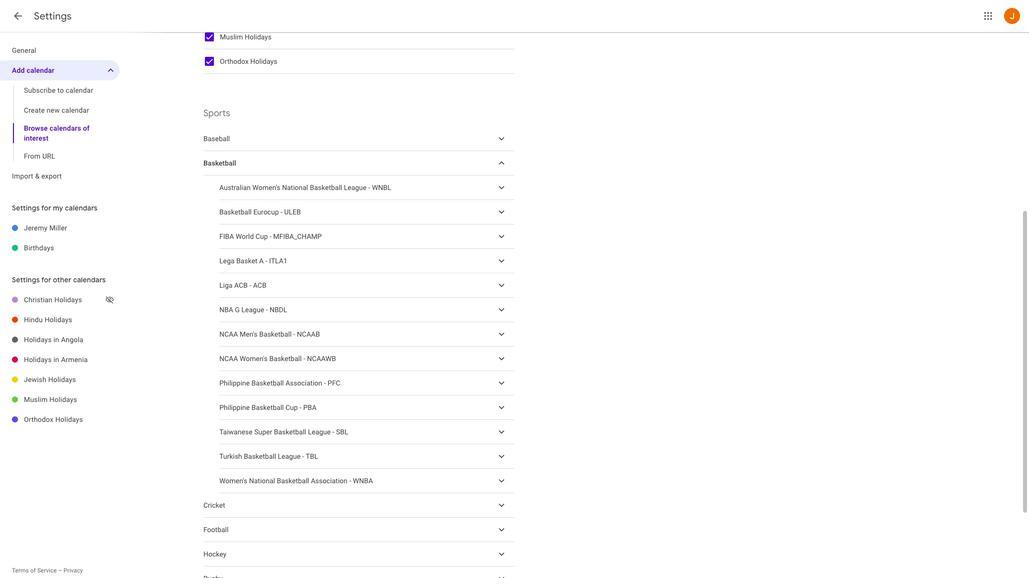 Task type: locate. For each thing, give the bounding box(es) containing it.
angola
[[61, 336, 84, 344]]

women's down turkish
[[220, 477, 248, 485]]

acb right 'liga'
[[234, 281, 248, 289]]

from url
[[24, 152, 55, 160]]

2 ncaa from the top
[[220, 355, 238, 363]]

league left sbl
[[308, 428, 331, 436]]

0 horizontal spatial national
[[249, 477, 275, 485]]

tree
[[0, 40, 120, 186]]

association down tbl
[[311, 477, 348, 485]]

export
[[41, 172, 62, 180]]

general
[[12, 46, 36, 54]]

basket
[[236, 257, 258, 265]]

in inside tree item
[[54, 336, 59, 344]]

0 horizontal spatial orthodox holidays
[[24, 416, 83, 424]]

league
[[344, 184, 367, 192], [242, 306, 264, 314], [308, 428, 331, 436], [278, 453, 301, 461]]

-
[[369, 184, 371, 192], [281, 208, 283, 216], [270, 233, 272, 241], [266, 257, 268, 265], [250, 281, 252, 289], [266, 306, 268, 314], [294, 330, 295, 338], [304, 355, 306, 363], [324, 379, 326, 387], [300, 404, 302, 412], [333, 428, 335, 436], [303, 453, 304, 461], [350, 477, 351, 485]]

0 vertical spatial calendar
[[27, 66, 54, 74]]

privacy link
[[64, 567, 83, 574]]

add calendar tree item
[[0, 60, 120, 80]]

0 vertical spatial orthodox holidays
[[220, 57, 278, 65]]

league left tbl
[[278, 453, 301, 461]]

1 philippine from the top
[[220, 379, 250, 387]]

1 vertical spatial orthodox
[[24, 416, 54, 424]]

0 vertical spatial of
[[83, 124, 90, 132]]

1 horizontal spatial muslim
[[220, 33, 243, 41]]

my
[[53, 204, 63, 213]]

for left "other"
[[41, 275, 51, 284]]

2 vertical spatial settings
[[12, 275, 40, 284]]

for left my
[[41, 204, 51, 213]]

1 vertical spatial muslim
[[24, 396, 48, 404]]

fiba
[[220, 233, 234, 241]]

calendar right to
[[66, 86, 93, 94]]

cup left pba
[[286, 404, 298, 412]]

muslim holidays tree item
[[0, 390, 120, 410]]

1 vertical spatial for
[[41, 275, 51, 284]]

women's up the eurocup
[[253, 184, 281, 192]]

1 vertical spatial national
[[249, 477, 275, 485]]

football
[[204, 526, 229, 534]]

1 acb from the left
[[234, 281, 248, 289]]

0 vertical spatial muslim
[[220, 33, 243, 41]]

0 vertical spatial philippine
[[220, 379, 250, 387]]

acb
[[234, 281, 248, 289], [253, 281, 267, 289]]

cup for world
[[256, 233, 268, 241]]

holidays
[[245, 33, 272, 41], [251, 57, 278, 65], [54, 296, 82, 304], [45, 316, 72, 324], [24, 336, 52, 344], [24, 356, 52, 364], [48, 376, 76, 384], [49, 396, 77, 404], [55, 416, 83, 424]]

0 vertical spatial in
[[54, 336, 59, 344]]

hockey
[[204, 550, 227, 558]]

basketball up philippine basketball cup - pba
[[252, 379, 284, 387]]

1 in from the top
[[54, 336, 59, 344]]

calendars down the create new calendar
[[50, 124, 81, 132]]

national down turkish basketball league - tbl
[[249, 477, 275, 485]]

calendars
[[50, 124, 81, 132], [65, 204, 98, 213], [73, 275, 106, 284]]

1 horizontal spatial acb
[[253, 281, 267, 289]]

calendar right new
[[62, 106, 89, 114]]

ncaab
[[297, 330, 320, 338]]

1 vertical spatial philippine
[[220, 404, 250, 412]]

&
[[35, 172, 40, 180]]

in inside tree item
[[54, 356, 59, 364]]

for
[[41, 204, 51, 213], [41, 275, 51, 284]]

in left angola
[[54, 336, 59, 344]]

christian holidays link
[[24, 290, 104, 310]]

2 vertical spatial calendars
[[73, 275, 106, 284]]

league right g
[[242, 306, 264, 314]]

0 vertical spatial ncaa
[[220, 330, 238, 338]]

- left wnba
[[350, 477, 351, 485]]

cup inside 'tree item'
[[256, 233, 268, 241]]

0 vertical spatial women's
[[253, 184, 281, 192]]

browse
[[24, 124, 48, 132]]

taiwanese super basketball league - sbl tree item
[[220, 420, 515, 445]]

muslim holidays
[[220, 33, 272, 41], [24, 396, 77, 404]]

settings heading
[[34, 10, 72, 22]]

subscribe to calendar
[[24, 86, 93, 94]]

holidays in angola tree item
[[0, 330, 120, 350]]

0 vertical spatial calendars
[[50, 124, 81, 132]]

0 horizontal spatial cup
[[256, 233, 268, 241]]

0 vertical spatial muslim holidays
[[220, 33, 272, 41]]

group containing subscribe to calendar
[[0, 80, 120, 166]]

liga acb - acb
[[220, 281, 267, 289]]

- left tbl
[[303, 453, 304, 461]]

2 philippine from the top
[[220, 404, 250, 412]]

fiba world cup - mfiba_champ tree item
[[220, 225, 515, 249]]

cup for basketball
[[286, 404, 298, 412]]

basketball down tbl
[[277, 477, 309, 485]]

holidays in armenia
[[24, 356, 88, 364]]

group
[[0, 80, 120, 166]]

ncaa women's basketball - ncaawb
[[220, 355, 336, 363]]

go back image
[[12, 10, 24, 22]]

philippine inside tree item
[[220, 404, 250, 412]]

lega basket a - itla1 tree item
[[220, 249, 515, 273]]

of right the terms
[[30, 567, 36, 574]]

liga
[[220, 281, 233, 289]]

national up uleb
[[282, 184, 308, 192]]

association up pba
[[286, 379, 322, 387]]

interest
[[24, 134, 49, 142]]

orthodox holidays inside tree item
[[24, 416, 83, 424]]

1 vertical spatial muslim holidays
[[24, 396, 77, 404]]

orthodox
[[220, 57, 249, 65], [24, 416, 54, 424]]

1 horizontal spatial cup
[[286, 404, 298, 412]]

1 vertical spatial calendar
[[66, 86, 93, 94]]

ncaa men's basketball - ncaab tree item
[[220, 322, 515, 347]]

of down the create new calendar
[[83, 124, 90, 132]]

jeremy miller
[[24, 224, 67, 232]]

0 horizontal spatial muslim holidays
[[24, 396, 77, 404]]

basketball eurocup - uleb
[[220, 208, 301, 216]]

basketball
[[204, 159, 236, 167], [310, 184, 342, 192], [220, 208, 252, 216], [259, 330, 292, 338], [270, 355, 302, 363], [252, 379, 284, 387], [252, 404, 284, 412], [274, 428, 306, 436], [244, 453, 276, 461], [277, 477, 309, 485]]

basketball eurocup - uleb tree item
[[220, 200, 515, 225]]

turkish basketball league - tbl tree item
[[220, 445, 515, 469]]

calendars inside browse calendars of interest
[[50, 124, 81, 132]]

australian women's national basketball league - wnbl
[[220, 184, 392, 192]]

1 for from the top
[[41, 204, 51, 213]]

in
[[54, 336, 59, 344], [54, 356, 59, 364]]

women's
[[253, 184, 281, 192], [240, 355, 268, 363], [220, 477, 248, 485]]

basketball tree item
[[204, 151, 515, 176]]

basketball up super
[[252, 404, 284, 412]]

0 vertical spatial cup
[[256, 233, 268, 241]]

acb down a
[[253, 281, 267, 289]]

nba
[[220, 306, 233, 314]]

national
[[282, 184, 308, 192], [249, 477, 275, 485]]

from
[[24, 152, 41, 160]]

calendars for my
[[65, 204, 98, 213]]

basketball down australian
[[220, 208, 252, 216]]

- right a
[[266, 257, 268, 265]]

0 vertical spatial settings
[[34, 10, 72, 22]]

settings up christian
[[12, 275, 40, 284]]

tree item
[[204, 567, 515, 578]]

- left ncaab
[[294, 330, 295, 338]]

1 vertical spatial ncaa
[[220, 355, 238, 363]]

1 horizontal spatial national
[[282, 184, 308, 192]]

1 vertical spatial settings
[[12, 204, 40, 213]]

of
[[83, 124, 90, 132], [30, 567, 36, 574]]

calendars right "other"
[[73, 275, 106, 284]]

philippine for philippine basketball association - pfc
[[220, 379, 250, 387]]

calendars right my
[[65, 204, 98, 213]]

1 vertical spatial of
[[30, 567, 36, 574]]

hockey tree item
[[204, 542, 515, 567]]

settings up jeremy
[[12, 204, 40, 213]]

1 vertical spatial calendars
[[65, 204, 98, 213]]

basketball down basketball tree item
[[310, 184, 342, 192]]

league down basketball tree item
[[344, 184, 367, 192]]

philippine
[[220, 379, 250, 387], [220, 404, 250, 412]]

cup right world
[[256, 233, 268, 241]]

settings
[[34, 10, 72, 22], [12, 204, 40, 213], [12, 275, 40, 284]]

national inside "women's national basketball association - wnba" tree item
[[249, 477, 275, 485]]

calendar up subscribe
[[27, 66, 54, 74]]

cup
[[256, 233, 268, 241], [286, 404, 298, 412]]

orthodox holidays
[[220, 57, 278, 65], [24, 416, 83, 424]]

australian
[[220, 184, 251, 192]]

women's national basketball association - wnba
[[220, 477, 373, 485]]

2 for from the top
[[41, 275, 51, 284]]

1 vertical spatial women's
[[240, 355, 268, 363]]

import & export
[[12, 172, 62, 180]]

women's down men's
[[240, 355, 268, 363]]

nba g league - nbdl tree item
[[220, 298, 515, 322]]

settings right go back image
[[34, 10, 72, 22]]

0 horizontal spatial acb
[[234, 281, 248, 289]]

in left armenia
[[54, 356, 59, 364]]

jewish holidays tree item
[[0, 370, 120, 390]]

1 horizontal spatial orthodox
[[220, 57, 249, 65]]

- left pba
[[300, 404, 302, 412]]

1 horizontal spatial of
[[83, 124, 90, 132]]

0 horizontal spatial muslim
[[24, 396, 48, 404]]

christian holidays tree item
[[0, 290, 120, 310]]

philippine inside tree item
[[220, 379, 250, 387]]

philippine basketball cup - pba tree item
[[220, 396, 515, 420]]

- down the eurocup
[[270, 233, 272, 241]]

muslim
[[220, 33, 243, 41], [24, 396, 48, 404]]

settings for settings for other calendars
[[12, 275, 40, 284]]

wnbl
[[372, 184, 392, 192]]

1 vertical spatial in
[[54, 356, 59, 364]]

ncaa down the ncaa men's basketball - ncaab
[[220, 355, 238, 363]]

2 in from the top
[[54, 356, 59, 364]]

philippine up philippine basketball cup - pba
[[220, 379, 250, 387]]

1 vertical spatial cup
[[286, 404, 298, 412]]

0 vertical spatial national
[[282, 184, 308, 192]]

birthdays
[[24, 244, 54, 252]]

cup inside tree item
[[286, 404, 298, 412]]

uleb
[[284, 208, 301, 216]]

basketball up ncaa women's basketball - ncaawb
[[259, 330, 292, 338]]

muslim holidays link
[[24, 390, 120, 410]]

ncaa left men's
[[220, 330, 238, 338]]

baseball
[[204, 135, 230, 143]]

2 vertical spatial calendar
[[62, 106, 89, 114]]

basketball down baseball
[[204, 159, 236, 167]]

1 vertical spatial orthodox holidays
[[24, 416, 83, 424]]

0 vertical spatial for
[[41, 204, 51, 213]]

wnba
[[353, 477, 373, 485]]

miller
[[49, 224, 67, 232]]

ncaa
[[220, 330, 238, 338], [220, 355, 238, 363]]

1 ncaa from the top
[[220, 330, 238, 338]]

birthdays tree item
[[0, 238, 120, 258]]

jewish
[[24, 376, 47, 384]]

philippine up taiwanese on the bottom left of the page
[[220, 404, 250, 412]]

0 horizontal spatial orthodox
[[24, 416, 54, 424]]

settings for settings for my calendars
[[12, 204, 40, 213]]



Task type: describe. For each thing, give the bounding box(es) containing it.
muslim holidays inside tree item
[[24, 396, 77, 404]]

terms of service link
[[12, 567, 57, 574]]

for for my
[[41, 204, 51, 213]]

baseball tree item
[[204, 127, 515, 151]]

- left sbl
[[333, 428, 335, 436]]

to
[[58, 86, 64, 94]]

fiba world cup - mfiba_champ
[[220, 233, 322, 241]]

- left 'pfc'
[[324, 379, 326, 387]]

taiwanese super basketball league - sbl
[[220, 428, 349, 436]]

subscribe
[[24, 86, 56, 94]]

jeremy miller tree item
[[0, 218, 120, 238]]

jewish holidays link
[[24, 370, 120, 390]]

taiwanese
[[220, 428, 253, 436]]

ncaa for ncaa men's basketball - ncaab
[[220, 330, 238, 338]]

–
[[58, 567, 62, 574]]

settings for other calendars tree
[[0, 290, 120, 430]]

calendar for subscribe to calendar
[[66, 86, 93, 94]]

cricket
[[204, 501, 225, 509]]

nba g league - nbdl
[[220, 306, 287, 314]]

armenia
[[61, 356, 88, 364]]

- left the "ncaawb"
[[304, 355, 306, 363]]

australian women's national basketball league - wnbl tree item
[[220, 176, 515, 200]]

add calendar
[[12, 66, 54, 74]]

g
[[235, 306, 240, 314]]

settings for my calendars tree
[[0, 218, 120, 258]]

nbdl
[[270, 306, 287, 314]]

add
[[12, 66, 25, 74]]

turkish
[[220, 453, 242, 461]]

hindu holidays link
[[24, 310, 120, 330]]

holidays inside 'tree item'
[[45, 316, 72, 324]]

basketball right super
[[274, 428, 306, 436]]

birthdays link
[[24, 238, 120, 258]]

0 horizontal spatial of
[[30, 567, 36, 574]]

ncaawb
[[307, 355, 336, 363]]

1 vertical spatial association
[[311, 477, 348, 485]]

create new calendar
[[24, 106, 89, 114]]

hindu holidays
[[24, 316, 72, 324]]

women's for australian
[[253, 184, 281, 192]]

philippine for philippine basketball cup - pba
[[220, 404, 250, 412]]

philippine basketball cup - pba
[[220, 404, 317, 412]]

settings for settings
[[34, 10, 72, 22]]

for for other
[[41, 275, 51, 284]]

calendar inside tree item
[[27, 66, 54, 74]]

in for armenia
[[54, 356, 59, 364]]

lega basket a - itla1
[[220, 257, 288, 265]]

turkish basketball league - tbl
[[220, 453, 318, 461]]

jewish holidays
[[24, 376, 76, 384]]

- right 'liga'
[[250, 281, 252, 289]]

settings for other calendars
[[12, 275, 106, 284]]

browse calendars of interest
[[24, 124, 90, 142]]

pba
[[303, 404, 317, 412]]

terms of service – privacy
[[12, 567, 83, 574]]

super
[[254, 428, 272, 436]]

jeremy
[[24, 224, 48, 232]]

import
[[12, 172, 33, 180]]

new
[[47, 106, 60, 114]]

ncaa women's basketball - ncaawb tree item
[[220, 347, 515, 371]]

- left uleb
[[281, 208, 283, 216]]

christian holidays
[[24, 296, 82, 304]]

tree containing general
[[0, 40, 120, 186]]

liga acb - acb tree item
[[220, 273, 515, 298]]

women's for ncaa
[[240, 355, 268, 363]]

holidays in armenia tree item
[[0, 350, 120, 370]]

other
[[53, 275, 71, 284]]

service
[[37, 567, 57, 574]]

holidays in angola link
[[24, 330, 120, 350]]

in for angola
[[54, 336, 59, 344]]

ncaa men's basketball - ncaab
[[220, 330, 320, 338]]

holidays in angola
[[24, 336, 84, 344]]

basketball up philippine basketball association - pfc
[[270, 355, 302, 363]]

ncaa for ncaa women's basketball - ncaawb
[[220, 355, 238, 363]]

1 horizontal spatial muslim holidays
[[220, 33, 272, 41]]

2 acb from the left
[[253, 281, 267, 289]]

hindu
[[24, 316, 43, 324]]

mfiba_champ
[[273, 233, 322, 241]]

women's national basketball association - wnba tree item
[[220, 469, 515, 493]]

terms
[[12, 567, 29, 574]]

national inside australian women's national basketball league - wnbl tree item
[[282, 184, 308, 192]]

url
[[42, 152, 55, 160]]

muslim inside tree item
[[24, 396, 48, 404]]

hindu holidays tree item
[[0, 310, 120, 330]]

world
[[236, 233, 254, 241]]

tbl
[[306, 453, 318, 461]]

privacy
[[64, 567, 83, 574]]

- left wnbl
[[369, 184, 371, 192]]

0 vertical spatial orthodox
[[220, 57, 249, 65]]

0 vertical spatial association
[[286, 379, 322, 387]]

orthodox inside tree item
[[24, 416, 54, 424]]

lega
[[220, 257, 235, 265]]

philippine basketball association - pfc
[[220, 379, 341, 387]]

basketball down super
[[244, 453, 276, 461]]

- inside tree item
[[300, 404, 302, 412]]

calendar for create new calendar
[[62, 106, 89, 114]]

create
[[24, 106, 45, 114]]

christian
[[24, 296, 53, 304]]

settings for my calendars
[[12, 204, 98, 213]]

football tree item
[[204, 518, 515, 542]]

sports
[[204, 108, 230, 119]]

men's
[[240, 330, 258, 338]]

basketball inside tree item
[[252, 404, 284, 412]]

pfc
[[328, 379, 341, 387]]

holidays in armenia link
[[24, 350, 120, 370]]

a
[[259, 257, 264, 265]]

orthodox holidays tree item
[[0, 410, 120, 430]]

sbl
[[336, 428, 349, 436]]

2 vertical spatial women's
[[220, 477, 248, 485]]

itla1
[[269, 257, 288, 265]]

calendars for other
[[73, 275, 106, 284]]

cricket tree item
[[204, 493, 515, 518]]

1 horizontal spatial orthodox holidays
[[220, 57, 278, 65]]

of inside browse calendars of interest
[[83, 124, 90, 132]]

orthodox holidays link
[[24, 410, 120, 430]]

philippine basketball association - pfc tree item
[[220, 371, 515, 396]]

eurocup
[[254, 208, 279, 216]]

- left nbdl
[[266, 306, 268, 314]]



Task type: vqa. For each thing, say whether or not it's contained in the screenshot.
WNBL
yes



